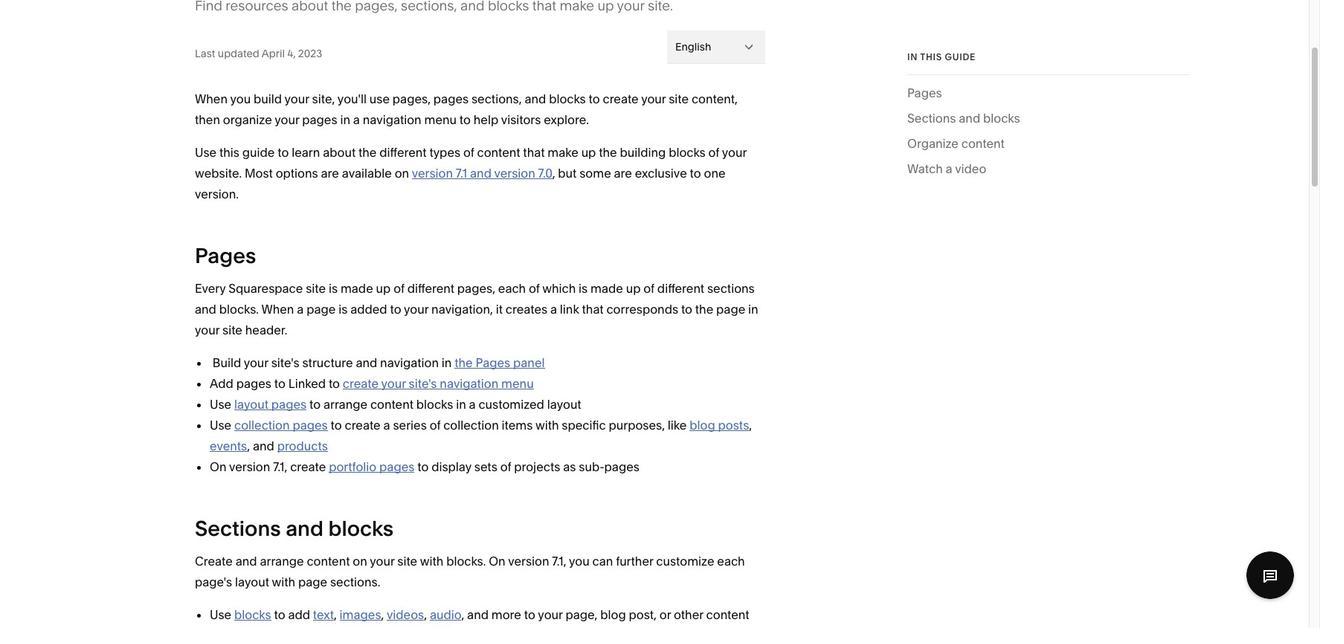 Task type: locate. For each thing, give the bounding box(es) containing it.
in this guide
[[908, 51, 976, 63]]

, left more
[[462, 608, 464, 623]]

arrange up add
[[260, 554, 304, 569]]

is left added
[[339, 302, 348, 317]]

with
[[536, 418, 559, 433], [420, 554, 444, 569], [272, 575, 295, 590]]

1 horizontal spatial on
[[489, 554, 506, 569]]

blocks. inside the create and arrange content on your site with blocks. on version 7.1, you can further customize each page's layout with page sections.
[[447, 554, 486, 569]]

on inside use this guide to learn about the different types of content that make up the building blocks of your website. most options are available on
[[395, 166, 409, 181]]

and
[[525, 92, 546, 106], [959, 111, 981, 126], [470, 166, 492, 181], [195, 302, 216, 317], [356, 356, 377, 371], [253, 439, 274, 454], [286, 516, 324, 542], [236, 554, 257, 569], [467, 608, 489, 623]]

1 horizontal spatial pages,
[[457, 281, 496, 296]]

content inside use this guide to learn about the different types of content that make up the building blocks of your website. most options are available on
[[477, 145, 520, 160]]

create up building
[[603, 92, 639, 106]]

, inside the , and more to your page, blog post, or other content
[[462, 608, 464, 623]]

1 horizontal spatial collection
[[444, 418, 499, 433]]

add
[[210, 376, 234, 391]]

video
[[955, 161, 987, 176]]

that up 7.0
[[523, 145, 545, 160]]

1 vertical spatial you
[[569, 554, 590, 569]]

site inside the create and arrange content on your site with blocks. on version 7.1, you can further customize each page's layout with page sections.
[[398, 554, 418, 569]]

1 vertical spatial with
[[420, 554, 444, 569]]

0 horizontal spatial guide
[[242, 145, 275, 160]]

arrange
[[324, 397, 368, 412], [260, 554, 304, 569]]

2 are from the left
[[614, 166, 632, 181]]

pages, right "use"
[[393, 92, 431, 106]]

made
[[341, 281, 373, 296], [591, 281, 623, 296]]

to up "explore."
[[589, 92, 600, 106]]

1 vertical spatial blocks.
[[447, 554, 486, 569]]

your inside use this guide to learn about the different types of content that make up the building blocks of your website. most options are available on
[[722, 145, 747, 160]]

to left one
[[690, 166, 701, 181]]

on
[[395, 166, 409, 181], [353, 554, 367, 569]]

build your site's structure and navigation in the pages panel add pages to linked to create your site's navigation menu use layout pages to arrange content blocks in a customized layout use collection pages to create a series of collection items with specific purposes, like blog posts , events , and products on version 7.1, create portfolio pages to display sets of projects as sub-pages
[[210, 356, 752, 475]]

0 vertical spatial each
[[498, 281, 526, 296]]

7.1, left can
[[552, 554, 567, 569]]

content right other
[[707, 608, 750, 623]]

0 vertical spatial sections and blocks
[[908, 111, 1021, 126]]

menu inside when you build your site, you'll use pages, pages sections, and blocks to create your site content, then organize your pages in a navigation menu to help visitors explore.
[[424, 112, 457, 127]]

1 vertical spatial blog
[[601, 608, 626, 623]]

on inside the create and arrange content on your site with blocks. on version 7.1, you can further customize each page's layout with page sections.
[[489, 554, 506, 569]]

version down types
[[412, 166, 453, 181]]

1 vertical spatial guide
[[242, 145, 275, 160]]

you up organize
[[230, 92, 251, 106]]

customize
[[657, 554, 715, 569]]

0 horizontal spatial arrange
[[260, 554, 304, 569]]

to left display
[[418, 460, 429, 475]]

is right which
[[579, 281, 588, 296]]

collection up the sets
[[444, 418, 499, 433]]

pages
[[908, 86, 942, 100], [195, 243, 256, 269], [476, 356, 511, 371]]

0 horizontal spatial each
[[498, 281, 526, 296]]

0 vertical spatial arrange
[[324, 397, 368, 412]]

navigation up create your site's navigation menu link in the bottom of the page
[[380, 356, 439, 371]]

use left blocks link
[[210, 608, 232, 623]]

1 vertical spatial when
[[262, 302, 294, 317]]

0 horizontal spatial up
[[376, 281, 391, 296]]

pages left panel
[[476, 356, 511, 371]]

events
[[210, 439, 247, 454]]

you
[[230, 92, 251, 106], [569, 554, 590, 569]]

each up it
[[498, 281, 526, 296]]

with up add
[[272, 575, 295, 590]]

page
[[307, 302, 336, 317], [717, 302, 746, 317], [298, 575, 327, 590]]

0 horizontal spatial blocks.
[[219, 302, 259, 317]]

events link
[[210, 439, 247, 454]]

pages up every
[[195, 243, 256, 269]]

that right link
[[582, 302, 604, 317]]

different up the available
[[380, 145, 427, 160]]

use
[[370, 92, 390, 106]]

guide right in on the top
[[945, 51, 976, 63]]

images link
[[340, 608, 381, 623]]

0 horizontal spatial made
[[341, 281, 373, 296]]

0 horizontal spatial pages,
[[393, 92, 431, 106]]

0 horizontal spatial when
[[195, 92, 228, 106]]

site's up 'series' in the left of the page
[[409, 376, 437, 391]]

1 horizontal spatial when
[[262, 302, 294, 317]]

1 horizontal spatial site's
[[409, 376, 437, 391]]

arrange inside build your site's structure and navigation in the pages panel add pages to linked to create your site's navigation menu use layout pages to arrange content blocks in a customized layout use collection pages to create a series of collection items with specific purposes, like blog posts , events , and products on version 7.1, create portfolio pages to display sets of projects as sub-pages
[[324, 397, 368, 412]]

use
[[195, 145, 217, 160], [210, 397, 232, 412], [210, 418, 232, 433], [210, 608, 232, 623]]

of
[[464, 145, 474, 160], [709, 145, 720, 160], [394, 281, 405, 296], [529, 281, 540, 296], [644, 281, 655, 296], [430, 418, 441, 433], [500, 460, 511, 475]]

content
[[962, 136, 1005, 151], [477, 145, 520, 160], [370, 397, 414, 412], [307, 554, 350, 569], [707, 608, 750, 623]]

guide inside use this guide to learn about the different types of content that make up the building blocks of your website. most options are available on
[[242, 145, 275, 160]]

7.1, inside build your site's structure and navigation in the pages panel add pages to linked to create your site's navigation menu use layout pages to arrange content blocks in a customized layout use collection pages to create a series of collection items with specific purposes, like blog posts , events , and products on version 7.1, create portfolio pages to display sets of projects as sub-pages
[[273, 460, 287, 475]]

0 horizontal spatial pages
[[195, 243, 256, 269]]

0 horizontal spatial on
[[353, 554, 367, 569]]

pages down site,
[[302, 112, 338, 127]]

site's
[[271, 356, 300, 371], [409, 376, 437, 391]]

0 horizontal spatial you
[[230, 92, 251, 106]]

1 horizontal spatial you
[[569, 554, 590, 569]]

1 vertical spatial sections and blocks
[[195, 516, 394, 542]]

your left page,
[[538, 608, 563, 623]]

0 horizontal spatial 7.1,
[[273, 460, 287, 475]]

0 horizontal spatial blog
[[601, 608, 626, 623]]

posts
[[718, 418, 749, 433]]

blocks down create your site's navigation menu link in the bottom of the page
[[416, 397, 453, 412]]

0 horizontal spatial collection
[[234, 418, 290, 433]]

your up 'series' in the left of the page
[[381, 376, 406, 391]]

use up events
[[210, 418, 232, 433]]

content inside build your site's structure and navigation in the pages panel add pages to linked to create your site's navigation menu use layout pages to arrange content blocks in a customized layout use collection pages to create a series of collection items with specific purposes, like blog posts , events , and products on version 7.1, create portfolio pages to display sets of projects as sub-pages
[[370, 397, 414, 412]]

english
[[676, 40, 712, 54]]

1 vertical spatial on
[[489, 554, 506, 569]]

with right items
[[536, 418, 559, 433]]

menu up customized
[[502, 376, 534, 391]]

menu up types
[[424, 112, 457, 127]]

guide up most
[[242, 145, 275, 160]]

different
[[380, 145, 427, 160], [408, 281, 455, 296], [658, 281, 705, 296]]

post,
[[629, 608, 657, 623]]

building
[[620, 145, 666, 160]]

site's up linked
[[271, 356, 300, 371]]

0 vertical spatial pages,
[[393, 92, 431, 106]]

1 vertical spatial each
[[717, 554, 745, 569]]

layout inside the create and arrange content on your site with blocks. on version 7.1, you can further customize each page's layout with page sections.
[[235, 575, 269, 590]]

0 vertical spatial navigation
[[363, 112, 422, 127]]

this
[[921, 51, 943, 63], [220, 145, 240, 160]]

different for pages,
[[408, 281, 455, 296]]

in inside when you build your site, you'll use pages, pages sections, and blocks to create your site content, then organize your pages in a navigation menu to help visitors explore.
[[340, 112, 350, 127]]

help
[[474, 112, 499, 127]]

when you build your site, you'll use pages, pages sections, and blocks to create your site content, then organize your pages in a navigation menu to help visitors explore.
[[195, 92, 738, 127]]

your up sections.
[[370, 554, 395, 569]]

0 vertical spatial you
[[230, 92, 251, 106]]

page inside the create and arrange content on your site with blocks. on version 7.1, you can further customize each page's layout with page sections.
[[298, 575, 327, 590]]

arrange down linked
[[324, 397, 368, 412]]

when inside when you build your site, you'll use pages, pages sections, and blocks to create your site content, then organize your pages in a navigation menu to help visitors explore.
[[195, 92, 228, 106]]

visitors
[[501, 112, 541, 127]]

1 vertical spatial pages,
[[457, 281, 496, 296]]

which
[[543, 281, 576, 296]]

1 vertical spatial arrange
[[260, 554, 304, 569]]

use inside use this guide to learn about the different types of content that make up the building blocks of your website. most options are available on
[[195, 145, 217, 160]]

1 horizontal spatial that
[[582, 302, 604, 317]]

structure
[[302, 356, 353, 371]]

different inside use this guide to learn about the different types of content that make up the building blocks of your website. most options are available on
[[380, 145, 427, 160]]

content up 'series' in the left of the page
[[370, 397, 414, 412]]

blog inside the , and more to your page, blog post, or other content
[[601, 608, 626, 623]]

to right added
[[390, 302, 401, 317]]

sections up create
[[195, 516, 281, 542]]

0 vertical spatial that
[[523, 145, 545, 160]]

content up the video
[[962, 136, 1005, 151]]

videos link
[[387, 608, 424, 623]]

made up corresponds
[[591, 281, 623, 296]]

version inside the create and arrange content on your site with blocks. on version 7.1, you can further customize each page's layout with page sections.
[[508, 554, 549, 569]]

content inside the , and more to your page, blog post, or other content
[[707, 608, 750, 623]]

1 horizontal spatial pages
[[476, 356, 511, 371]]

0 vertical spatial blog
[[690, 418, 716, 433]]

up up added
[[376, 281, 391, 296]]

like
[[668, 418, 687, 433]]

0 vertical spatial menu
[[424, 112, 457, 127]]

sections and blocks link
[[908, 108, 1021, 133]]

create down products link
[[290, 460, 326, 475]]

2 vertical spatial pages
[[476, 356, 511, 371]]

0 horizontal spatial is
[[329, 281, 338, 296]]

1 horizontal spatial menu
[[502, 376, 534, 391]]

collection pages link
[[234, 418, 328, 433]]

0 horizontal spatial are
[[321, 166, 339, 181]]

are down "about"
[[321, 166, 339, 181]]

and inside the , and more to your page, blog post, or other content
[[467, 608, 489, 623]]

blocks up exclusive
[[669, 145, 706, 160]]

different for types
[[380, 145, 427, 160]]

to
[[589, 92, 600, 106], [460, 112, 471, 127], [278, 145, 289, 160], [690, 166, 701, 181], [390, 302, 401, 317], [681, 302, 693, 317], [274, 376, 286, 391], [329, 376, 340, 391], [309, 397, 321, 412], [331, 418, 342, 433], [418, 460, 429, 475], [274, 608, 285, 623], [524, 608, 536, 623]]

the inside build your site's structure and navigation in the pages panel add pages to linked to create your site's navigation menu use layout pages to arrange content blocks in a customized layout use collection pages to create a series of collection items with specific purposes, like blog posts , events , and products on version 7.1, create portfolio pages to display sets of projects as sub-pages
[[455, 356, 473, 371]]

this right in on the top
[[921, 51, 943, 63]]

layout up blocks link
[[235, 575, 269, 590]]

pages
[[434, 92, 469, 106], [302, 112, 338, 127], [236, 376, 272, 391], [271, 397, 307, 412], [293, 418, 328, 433], [380, 460, 415, 475], [605, 460, 640, 475]]

1 are from the left
[[321, 166, 339, 181]]

to right more
[[524, 608, 536, 623]]

blocks up "explore."
[[549, 92, 586, 106]]

0 vertical spatial guide
[[945, 51, 976, 63]]

on
[[210, 460, 227, 475], [489, 554, 506, 569]]

pages down in on the top
[[908, 86, 942, 100]]

in
[[340, 112, 350, 127], [749, 302, 759, 317], [442, 356, 452, 371], [456, 397, 466, 412]]

create up portfolio pages link in the bottom of the page
[[345, 418, 381, 433]]

with up audio link on the bottom left of page
[[420, 554, 444, 569]]

1 horizontal spatial 7.1,
[[552, 554, 567, 569]]

0 vertical spatial 7.1,
[[273, 460, 287, 475]]

to inside use this guide to learn about the different types of content that make up the building blocks of your website. most options are available on
[[278, 145, 289, 160]]

blog inside build your site's structure and navigation in the pages panel add pages to linked to create your site's navigation menu use layout pages to arrange content blocks in a customized layout use collection pages to create a series of collection items with specific purposes, like blog posts , events , and products on version 7.1, create portfolio pages to display sets of projects as sub-pages
[[690, 418, 716, 433]]

watch a video
[[908, 161, 987, 176]]

0 horizontal spatial sections
[[195, 516, 281, 542]]

blocks. down squarespace
[[219, 302, 259, 317]]

1 horizontal spatial each
[[717, 554, 745, 569]]

images
[[340, 608, 381, 623]]

sections
[[708, 281, 755, 296]]

each right customize
[[717, 554, 745, 569]]

content up version 7.1 and version 7.0
[[477, 145, 520, 160]]

collection down layout pages link
[[234, 418, 290, 433]]

0 vertical spatial blocks.
[[219, 302, 259, 317]]

blocks up sections.
[[328, 516, 394, 542]]

pages left sections, on the top left of the page
[[434, 92, 469, 106]]

0 vertical spatial this
[[921, 51, 943, 63]]

your
[[285, 92, 309, 106], [642, 92, 666, 106], [275, 112, 299, 127], [722, 145, 747, 160], [404, 302, 429, 317], [195, 323, 220, 338], [244, 356, 269, 371], [381, 376, 406, 391], [370, 554, 395, 569], [538, 608, 563, 623]]

2023
[[298, 47, 322, 60]]

and inside the create and arrange content on your site with blocks. on version 7.1, you can further customize each page's layout with page sections.
[[236, 554, 257, 569]]

0 horizontal spatial on
[[210, 460, 227, 475]]

on right the available
[[395, 166, 409, 181]]

blocks.
[[219, 302, 259, 317], [447, 554, 486, 569]]

use this guide to learn about the different types of content that make up the building blocks of your website. most options are available on
[[195, 145, 747, 181]]

blocks inside use this guide to learn about the different types of content that make up the building blocks of your website. most options are available on
[[669, 145, 706, 160]]

layout
[[234, 397, 269, 412], [547, 397, 582, 412], [235, 575, 269, 590]]

1 horizontal spatial are
[[614, 166, 632, 181]]

blocks inside when you build your site, you'll use pages, pages sections, and blocks to create your site content, then organize your pages in a navigation menu to help visitors explore.
[[549, 92, 586, 106]]

is right squarespace
[[329, 281, 338, 296]]

0 vertical spatial when
[[195, 92, 228, 106]]

you'll
[[338, 92, 367, 106]]

create
[[195, 554, 233, 569]]

your inside the create and arrange content on your site with blocks. on version 7.1, you can further customize each page's layout with page sections.
[[370, 554, 395, 569]]

1 horizontal spatial blog
[[690, 418, 716, 433]]

the up create your site's navigation menu link in the bottom of the page
[[455, 356, 473, 371]]

1 horizontal spatial this
[[921, 51, 943, 63]]

are
[[321, 166, 339, 181], [614, 166, 632, 181]]

and inside when you build your site, you'll use pages, pages sections, and blocks to create your site content, then organize your pages in a navigation menu to help visitors explore.
[[525, 92, 546, 106]]

0 vertical spatial on
[[210, 460, 227, 475]]

0 vertical spatial pages
[[908, 86, 942, 100]]

organize
[[223, 112, 272, 127]]

1 horizontal spatial blocks.
[[447, 554, 486, 569]]

when up header.
[[262, 302, 294, 317]]

0 horizontal spatial with
[[272, 575, 295, 590]]

when up then at left
[[195, 92, 228, 106]]

1 vertical spatial menu
[[502, 376, 534, 391]]

the inside every squarespace site is made up of different pages, each of which is made up of different sections and blocks. when a page is added to your navigation, it creates a link that corresponds to the page in your site header.
[[696, 302, 714, 317]]

on up sections.
[[353, 554, 367, 569]]

on up more
[[489, 554, 506, 569]]

on inside build your site's structure and navigation in the pages panel add pages to linked to create your site's navigation menu use layout pages to arrange content blocks in a customized layout use collection pages to create a series of collection items with specific purposes, like blog posts , events , and products on version 7.1, create portfolio pages to display sets of projects as sub-pages
[[210, 460, 227, 475]]

blog
[[690, 418, 716, 433], [601, 608, 626, 623]]

creates
[[506, 302, 548, 317]]

create your site's navigation menu link
[[343, 376, 534, 391]]

0 horizontal spatial sections and blocks
[[195, 516, 394, 542]]

1 horizontal spatial is
[[339, 302, 348, 317]]

guide for use
[[242, 145, 275, 160]]

to left add
[[274, 608, 285, 623]]

page up text link at the left of the page
[[298, 575, 327, 590]]

and inside every squarespace site is made up of different pages, each of which is made up of different sections and blocks. when a page is added to your navigation, it creates a link that corresponds to the page in your site header.
[[195, 302, 216, 317]]

navigation,
[[432, 302, 493, 317]]

blocks inside the sections and blocks "link"
[[984, 111, 1021, 126]]

1 vertical spatial sections
[[195, 516, 281, 542]]

1 horizontal spatial guide
[[945, 51, 976, 63]]

1 horizontal spatial up
[[582, 145, 596, 160]]

1 vertical spatial that
[[582, 302, 604, 317]]

0 horizontal spatial site's
[[271, 356, 300, 371]]

added
[[351, 302, 387, 317]]

1 horizontal spatial made
[[591, 281, 623, 296]]

pages, inside when you build your site, you'll use pages, pages sections, and blocks to create your site content, then organize your pages in a navigation menu to help visitors explore.
[[393, 92, 431, 106]]

0 horizontal spatial menu
[[424, 112, 457, 127]]

in down sections
[[749, 302, 759, 317]]

0 horizontal spatial this
[[220, 145, 240, 160]]

2 horizontal spatial pages
[[908, 86, 942, 100]]

0 horizontal spatial that
[[523, 145, 545, 160]]

up
[[582, 145, 596, 160], [376, 281, 391, 296], [626, 281, 641, 296]]

2 horizontal spatial with
[[536, 418, 559, 433]]

version 7.1 and version 7.0 link
[[412, 166, 553, 181]]

blocks up organize content
[[984, 111, 1021, 126]]

sections and blocks
[[908, 111, 1021, 126], [195, 516, 394, 542]]

1 vertical spatial this
[[220, 145, 240, 160]]

0 vertical spatial on
[[395, 166, 409, 181]]

1 vertical spatial on
[[353, 554, 367, 569]]

each inside every squarespace site is made up of different pages, each of which is made up of different sections and blocks. when a page is added to your navigation, it creates a link that corresponds to the page in your site header.
[[498, 281, 526, 296]]

sections down pages link
[[908, 111, 956, 126]]

your left site,
[[285, 92, 309, 106]]

1 horizontal spatial sections
[[908, 111, 956, 126]]

use down add
[[210, 397, 232, 412]]

navigation down the pages panel link at the left bottom of page
[[440, 376, 499, 391]]

1 horizontal spatial on
[[395, 166, 409, 181]]

types
[[430, 145, 461, 160]]

up up corresponds
[[626, 281, 641, 296]]

site,
[[312, 92, 335, 106]]

are inside use this guide to learn about the different types of content that make up the building blocks of your website. most options are available on
[[321, 166, 339, 181]]

a down you'll
[[353, 112, 360, 127]]

1 vertical spatial 7.1,
[[552, 554, 567, 569]]

version inside build your site's structure and navigation in the pages panel add pages to linked to create your site's navigation menu use layout pages to arrange content blocks in a customized layout use collection pages to create a series of collection items with specific purposes, like blog posts , events , and products on version 7.1, create portfolio pages to display sets of projects as sub-pages
[[229, 460, 270, 475]]

this inside use this guide to learn about the different types of content that make up the building blocks of your website. most options are available on
[[220, 145, 240, 160]]

every squarespace site is made up of different pages, each of which is made up of different sections and blocks. when a page is added to your navigation, it creates a link that corresponds to the page in your site header.
[[195, 281, 759, 338]]

are right some
[[614, 166, 632, 181]]

series
[[393, 418, 427, 433]]

last updated april 4, 2023
[[195, 47, 322, 60]]

blog posts link
[[690, 418, 749, 433]]

the down sections
[[696, 302, 714, 317]]

0 vertical spatial with
[[536, 418, 559, 433]]

the
[[359, 145, 377, 160], [599, 145, 617, 160], [696, 302, 714, 317], [455, 356, 473, 371]]

0 vertical spatial sections
[[908, 111, 956, 126]]

your up building
[[642, 92, 666, 106]]

1 horizontal spatial arrange
[[324, 397, 368, 412]]



Task type: vqa. For each thing, say whether or not it's contained in the screenshot.
the 7.1 within "Manually moving content from a version 7.0 to ver sion 7.1 site"
no



Task type: describe. For each thing, give the bounding box(es) containing it.
english button
[[667, 31, 766, 63]]

4,
[[287, 47, 296, 60]]

, left videos link
[[381, 608, 384, 623]]

watch a video link
[[908, 158, 987, 184]]

create and arrange content on your site with blocks. on version 7.1, you can further customize each page's layout with page sections.
[[195, 554, 745, 590]]

sections,
[[472, 92, 522, 106]]

website.
[[195, 166, 242, 181]]

april
[[262, 47, 285, 60]]

to inside the , and more to your page, blog post, or other content
[[524, 608, 536, 623]]

, right like
[[749, 418, 752, 433]]

portfolio
[[329, 460, 377, 475]]

navigation inside when you build your site, you'll use pages, pages sections, and blocks to create your site content, then organize your pages in a navigation menu to help visitors explore.
[[363, 112, 422, 127]]

7.1, inside the create and arrange content on your site with blocks. on version 7.1, you can further customize each page's layout with page sections.
[[552, 554, 567, 569]]

0 vertical spatial site's
[[271, 356, 300, 371]]

1 made from the left
[[341, 281, 373, 296]]

version 7.1 and version 7.0
[[412, 166, 553, 181]]

2 vertical spatial navigation
[[440, 376, 499, 391]]

site up build
[[222, 323, 243, 338]]

available
[[342, 166, 392, 181]]

pages up layout pages link
[[236, 376, 272, 391]]

text link
[[313, 608, 334, 623]]

organize content link
[[908, 133, 1005, 158]]

you inside the create and arrange content on your site with blocks. on version 7.1, you can further customize each page's layout with page sections.
[[569, 554, 590, 569]]

site right squarespace
[[306, 281, 326, 296]]

7.1
[[456, 166, 467, 181]]

build
[[213, 356, 241, 371]]

2 collection from the left
[[444, 418, 499, 433]]

a inside when you build your site, you'll use pages, pages sections, and blocks to create your site content, then organize your pages in a navigation menu to help visitors explore.
[[353, 112, 360, 127]]

page left added
[[307, 302, 336, 317]]

in up create your site's navigation menu link in the bottom of the page
[[442, 356, 452, 371]]

a left the video
[[946, 161, 953, 176]]

that inside use this guide to learn about the different types of content that make up the building blocks of your website. most options are available on
[[523, 145, 545, 160]]

this for in
[[921, 51, 943, 63]]

pages link
[[908, 83, 942, 108]]

add
[[288, 608, 310, 623]]

up inside use this guide to learn about the different types of content that make up the building blocks of your website. most options are available on
[[582, 145, 596, 160]]

each inside the create and arrange content on your site with blocks. on version 7.1, you can further customize each page's layout with page sections.
[[717, 554, 745, 569]]

create inside when you build your site, you'll use pages, pages sections, and blocks to create your site content, then organize your pages in a navigation menu to help visitors explore.
[[603, 92, 639, 106]]

audio link
[[430, 608, 462, 623]]

explore.
[[544, 112, 589, 127]]

projects
[[514, 460, 561, 475]]

1 vertical spatial pages
[[195, 243, 256, 269]]

when inside every squarespace site is made up of different pages, each of which is made up of different sections and blocks. when a page is added to your navigation, it creates a link that corresponds to the page in your site header.
[[262, 302, 294, 317]]

2 made from the left
[[591, 281, 623, 296]]

1 horizontal spatial with
[[420, 554, 444, 569]]

make
[[548, 145, 579, 160]]

can
[[593, 554, 613, 569]]

page down sections
[[717, 302, 746, 317]]

it
[[496, 302, 503, 317]]

, but some are exclusive to one version.
[[195, 166, 726, 202]]

options
[[276, 166, 318, 181]]

one
[[704, 166, 726, 181]]

menu inside build your site's structure and navigation in the pages panel add pages to linked to create your site's navigation menu use layout pages to arrange content blocks in a customized layout use collection pages to create a series of collection items with specific purposes, like blog posts , events , and products on version 7.1, create portfolio pages to display sets of projects as sub-pages
[[502, 376, 534, 391]]

, left audio link on the bottom left of page
[[424, 608, 427, 623]]

some
[[580, 166, 611, 181]]

pages inside build your site's structure and navigation in the pages panel add pages to linked to create your site's navigation menu use layout pages to arrange content blocks in a customized layout use collection pages to create a series of collection items with specific purposes, like blog posts , events , and products on version 7.1, create portfolio pages to display sets of projects as sub-pages
[[476, 356, 511, 371]]

corresponds
[[607, 302, 679, 317]]

this for use
[[220, 145, 240, 160]]

pages, inside every squarespace site is made up of different pages, each of which is made up of different sections and blocks. when a page is added to your navigation, it creates a link that corresponds to the page in your site header.
[[457, 281, 496, 296]]

every
[[195, 281, 226, 296]]

linked
[[289, 376, 326, 391]]

organize
[[908, 136, 959, 151]]

arrange inside the create and arrange content on your site with blocks. on version 7.1, you can further customize each page's layout with page sections.
[[260, 554, 304, 569]]

, and more to your page, blog post, or other content
[[210, 608, 750, 629]]

layout up collection pages link
[[234, 397, 269, 412]]

and inside "link"
[[959, 111, 981, 126]]

7.0
[[538, 166, 553, 181]]

squarespace
[[229, 281, 303, 296]]

site inside when you build your site, you'll use pages, pages sections, and blocks to create your site content, then organize your pages in a navigation menu to help visitors explore.
[[669, 92, 689, 106]]

that inside every squarespace site is made up of different pages, each of which is made up of different sections and blocks. when a page is added to your navigation, it creates a link that corresponds to the page in your site header.
[[582, 302, 604, 317]]

a down squarespace
[[297, 302, 304, 317]]

other
[[674, 608, 704, 623]]

, inside , but some are exclusive to one version.
[[553, 166, 555, 181]]

version left 7.0
[[494, 166, 536, 181]]

your left the navigation,
[[404, 302, 429, 317]]

the up some
[[599, 145, 617, 160]]

2 horizontal spatial up
[[626, 281, 641, 296]]

to down linked
[[309, 397, 321, 412]]

header.
[[245, 323, 288, 338]]

blocks inside build your site's structure and navigation in the pages panel add pages to linked to create your site's navigation menu use layout pages to arrange content blocks in a customized layout use collection pages to create a series of collection items with specific purposes, like blog posts , events , and products on version 7.1, create portfolio pages to display sets of projects as sub-pages
[[416, 397, 453, 412]]

to left help
[[460, 112, 471, 127]]

different up corresponds
[[658, 281, 705, 296]]

sets
[[475, 460, 498, 475]]

pages down 'series' in the left of the page
[[380, 460, 415, 475]]

1 collection from the left
[[234, 418, 290, 433]]

blocks left add
[[234, 608, 271, 623]]

about
[[323, 145, 356, 160]]

text
[[313, 608, 334, 623]]

a left customized
[[469, 397, 476, 412]]

are inside , but some are exclusive to one version.
[[614, 166, 632, 181]]

pages down purposes,
[[605, 460, 640, 475]]

your inside the , and more to your page, blog post, or other content
[[538, 608, 563, 623]]

to right corresponds
[[681, 302, 693, 317]]

last
[[195, 47, 215, 60]]

layout pages link
[[234, 397, 307, 412]]

to inside , but some are exclusive to one version.
[[690, 166, 701, 181]]

products
[[277, 439, 328, 454]]

content inside the create and arrange content on your site with blocks. on version 7.1, you can further customize each page's layout with page sections.
[[307, 554, 350, 569]]

products link
[[277, 439, 328, 454]]

audio
[[430, 608, 462, 623]]

your down build
[[275, 112, 299, 127]]

on inside the create and arrange content on your site with blocks. on version 7.1, you can further customize each page's layout with page sections.
[[353, 554, 367, 569]]

, left images
[[334, 608, 337, 623]]

sections.
[[330, 575, 380, 590]]

further
[[616, 554, 654, 569]]

pages up products link
[[293, 418, 328, 433]]

guide for in
[[945, 51, 976, 63]]

your right build
[[244, 356, 269, 371]]

or
[[660, 608, 671, 623]]

blocks. inside every squarespace site is made up of different pages, each of which is made up of different sections and blocks. when a page is added to your navigation, it creates a link that corresponds to the page in your site header.
[[219, 302, 259, 317]]

then
[[195, 112, 220, 127]]

to down the structure
[[329, 376, 340, 391]]

your up build
[[195, 323, 220, 338]]

build
[[254, 92, 282, 106]]

organize content
[[908, 136, 1005, 151]]

link
[[560, 302, 579, 317]]

2 vertical spatial with
[[272, 575, 295, 590]]

1 horizontal spatial sections and blocks
[[908, 111, 1021, 126]]

blocks link
[[234, 608, 271, 623]]

panel
[[513, 356, 545, 371]]

sections inside "link"
[[908, 111, 956, 126]]

pages up collection pages link
[[271, 397, 307, 412]]

a left link
[[551, 302, 557, 317]]

1 vertical spatial navigation
[[380, 356, 439, 371]]

watch
[[908, 161, 943, 176]]

items
[[502, 418, 533, 433]]

in inside every squarespace site is made up of different pages, each of which is made up of different sections and blocks. when a page is added to your navigation, it creates a link that corresponds to the page in your site header.
[[749, 302, 759, 317]]

page,
[[566, 608, 598, 623]]

in down create your site's navigation menu link in the bottom of the page
[[456, 397, 466, 412]]

as
[[563, 460, 576, 475]]

1 vertical spatial site's
[[409, 376, 437, 391]]

display
[[432, 460, 472, 475]]

layout up specific
[[547, 397, 582, 412]]

with inside build your site's structure and navigation in the pages panel add pages to linked to create your site's navigation menu use layout pages to arrange content blocks in a customized layout use collection pages to create a series of collection items with specific purposes, like blog posts , events , and products on version 7.1, create portfolio pages to display sets of projects as sub-pages
[[536, 418, 559, 433]]

use blocks to add text , images , videos , audio
[[210, 608, 462, 623]]

you inside when you build your site, you'll use pages, pages sections, and blocks to create your site content, then organize your pages in a navigation menu to help visitors explore.
[[230, 92, 251, 106]]

specific
[[562, 418, 606, 433]]

most
[[245, 166, 273, 181]]

to up layout pages link
[[274, 376, 286, 391]]

content,
[[692, 92, 738, 106]]

portfolio pages link
[[329, 460, 415, 475]]

learn
[[292, 145, 320, 160]]

2 horizontal spatial is
[[579, 281, 588, 296]]

version.
[[195, 187, 239, 202]]

, down collection pages link
[[247, 439, 250, 454]]

create down the structure
[[343, 376, 379, 391]]

videos
[[387, 608, 424, 623]]

in
[[908, 51, 918, 63]]

a left 'series' in the left of the page
[[384, 418, 390, 433]]

updated
[[218, 47, 260, 60]]

to up the portfolio
[[331, 418, 342, 433]]

the up the available
[[359, 145, 377, 160]]



